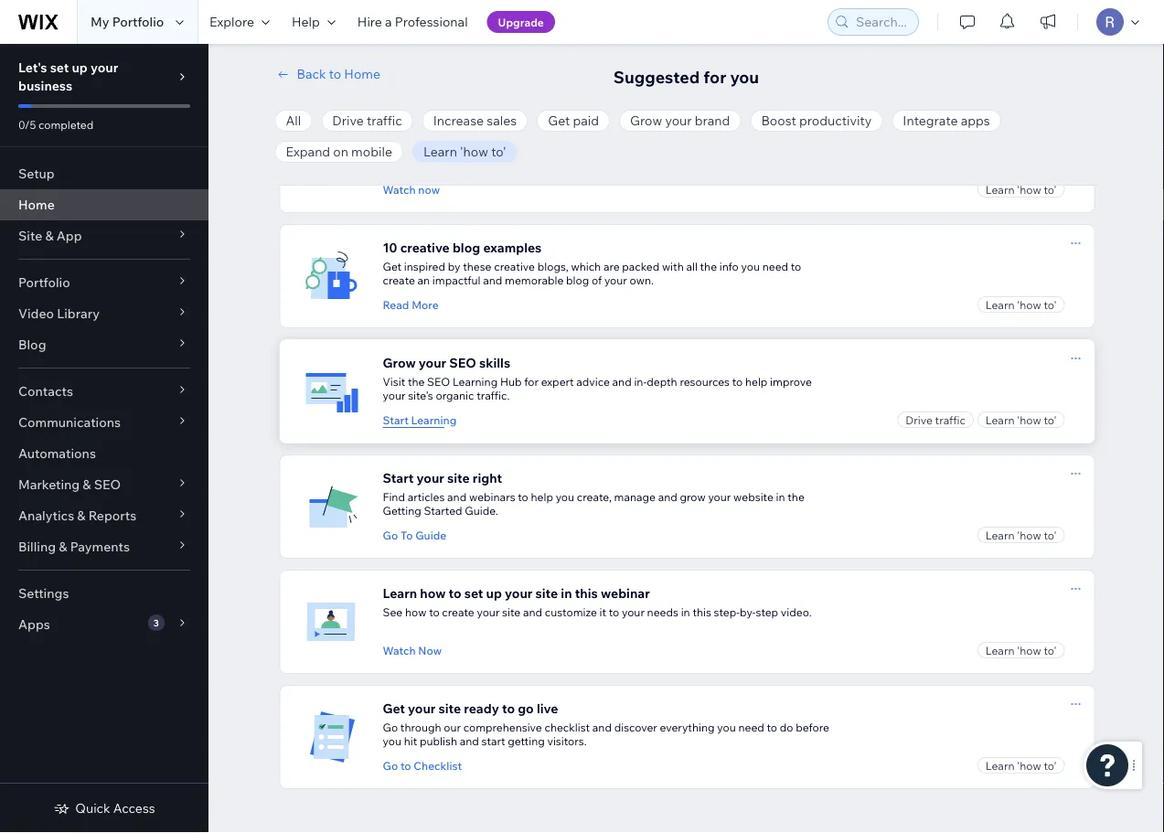 Task type: vqa. For each thing, say whether or not it's contained in the screenshot.


Task type: locate. For each thing, give the bounding box(es) containing it.
learn inside learn how to set up your site in this webinar see how to create your site and customize it to your needs in this step-by-step video.
[[383, 585, 417, 601]]

the right 'visit'
[[408, 375, 425, 389]]

0 vertical spatial creative
[[400, 240, 450, 256]]

& right billing
[[59, 539, 67, 555]]

for up brand
[[704, 66, 726, 87]]

with inside create product pages that convert learn to design fully-customized product pages for online stores in this comprehensive webinar with ecomm experts.
[[426, 158, 448, 172]]

1 vertical spatial home
[[18, 197, 55, 213]]

2 watch from the top
[[383, 643, 416, 657]]

create right see
[[442, 605, 474, 619]]

help inside start your site right find articles and webinars to help you create, manage and grow your website in the getting started guide.
[[531, 490, 553, 504]]

3
[[153, 617, 159, 628]]

grow
[[630, 112, 662, 128], [383, 355, 416, 371]]

business
[[18, 78, 72, 94]]

go to guide
[[383, 528, 447, 542]]

inspired
[[404, 260, 445, 273]]

&
[[45, 228, 54, 244], [83, 476, 91, 492], [77, 508, 86, 524], [59, 539, 67, 555]]

sales
[[487, 112, 517, 128]]

checklist
[[545, 721, 590, 734]]

increase
[[433, 112, 484, 128]]

to'
[[491, 144, 506, 160], [1044, 182, 1057, 196], [1044, 298, 1057, 311], [1044, 413, 1057, 427], [1044, 528, 1057, 542], [1044, 643, 1057, 657], [1044, 759, 1057, 772]]

start down site's on the top left
[[383, 413, 409, 427]]

2 horizontal spatial the
[[788, 490, 805, 504]]

2 vertical spatial the
[[788, 490, 805, 504]]

publish
[[420, 734, 457, 748]]

1 horizontal spatial grow
[[630, 112, 662, 128]]

seo down automations link
[[94, 476, 121, 492]]

1 horizontal spatial this
[[724, 145, 743, 158]]

0 vertical spatial the
[[700, 260, 717, 273]]

Search... field
[[851, 9, 913, 35]]

drive traffic
[[332, 112, 402, 128], [906, 413, 966, 427]]

0 vertical spatial drive traffic
[[332, 112, 402, 128]]

need left do
[[738, 721, 764, 734]]

& inside dropdown button
[[59, 539, 67, 555]]

organic traffic.
[[436, 389, 510, 402]]

analytics
[[18, 508, 74, 524]]

go inside get your site ready to go live go through our comprehensive checklist and discover everything you need to do before you hit publish and start getting visitors.
[[383, 721, 398, 734]]

for inside the grow your seo skills visit the seo learning hub for expert advice and in-depth resources to help improve your site's organic traffic.
[[524, 375, 539, 389]]

the right all
[[700, 260, 717, 273]]

0 horizontal spatial comprehensive
[[463, 721, 542, 734]]

up up business
[[72, 59, 88, 75]]

grow inside the grow your seo skills visit the seo learning hub for expert advice and in-depth resources to help improve your site's organic traffic.
[[383, 355, 416, 371]]

and left customize
[[523, 605, 542, 619]]

go to checklist button
[[383, 757, 462, 774]]

get paid
[[548, 112, 599, 128]]

site inside get your site ready to go live go through our comprehensive checklist and discover everything you need to do before you hit publish and start getting visitors.
[[439, 701, 461, 717]]

1 go from the top
[[383, 528, 398, 542]]

1 horizontal spatial for
[[628, 145, 642, 158]]

0 horizontal spatial home
[[18, 197, 55, 213]]

seo up start learning
[[427, 375, 450, 389]]

0 vertical spatial how
[[420, 585, 446, 601]]

learn
[[423, 144, 457, 160], [383, 145, 412, 158], [986, 182, 1015, 196], [986, 298, 1015, 311], [986, 413, 1015, 427], [986, 528, 1015, 542], [383, 585, 417, 601], [986, 643, 1015, 657], [986, 759, 1015, 772]]

the
[[700, 260, 717, 273], [408, 375, 425, 389], [788, 490, 805, 504]]

0 horizontal spatial grow
[[383, 355, 416, 371]]

0 horizontal spatial create
[[383, 273, 415, 287]]

quick access
[[75, 800, 155, 816]]

get left paid
[[548, 112, 570, 128]]

1 vertical spatial get
[[383, 260, 402, 273]]

0/5
[[18, 118, 36, 131]]

1 vertical spatial this
[[693, 605, 711, 619]]

0 horizontal spatial for
[[524, 375, 539, 389]]

watch down the webinar
[[383, 182, 416, 196]]

site
[[18, 228, 42, 244]]

creative
[[400, 240, 450, 256], [494, 260, 535, 273]]

manage
[[614, 490, 656, 504]]

home link
[[0, 189, 209, 220]]

1 vertical spatial help
[[531, 490, 553, 504]]

blog
[[18, 337, 46, 353]]

2 vertical spatial site
[[439, 701, 461, 717]]

1 horizontal spatial set
[[464, 585, 483, 601]]

1 vertical spatial grow
[[383, 355, 416, 371]]

communications button
[[0, 407, 209, 438]]

comprehensive down boost
[[745, 145, 824, 158]]

help
[[292, 14, 320, 30]]

0 vertical spatial need
[[762, 260, 788, 273]]

need right info
[[762, 260, 788, 273]]

1 horizontal spatial seo
[[427, 375, 450, 389]]

1 watch from the top
[[383, 182, 416, 196]]

access
[[113, 800, 155, 816]]

2 vertical spatial go
[[383, 759, 398, 772]]

home inside sidebar element
[[18, 197, 55, 213]]

go left to
[[383, 528, 398, 542]]

home down the setup
[[18, 197, 55, 213]]

site up customize
[[535, 585, 558, 601]]

1 vertical spatial portfolio
[[18, 274, 70, 290]]

0 vertical spatial comprehensive
[[745, 145, 824, 158]]

up down started guide.
[[486, 585, 502, 601]]

and down blog examples
[[483, 273, 502, 287]]

0 vertical spatial pages
[[479, 124, 516, 140]]

site left customize
[[502, 605, 521, 619]]

portfolio up video
[[18, 274, 70, 290]]

to' for create product pages that convert
[[1044, 182, 1057, 196]]

back
[[297, 66, 326, 82]]

for inside create product pages that convert learn to design fully-customized product pages for online stores in this comprehensive webinar with ecomm experts.
[[628, 145, 642, 158]]

get up through
[[383, 701, 405, 717]]

how up now at left
[[420, 585, 446, 601]]

1 horizontal spatial site
[[502, 605, 521, 619]]

go
[[383, 528, 398, 542], [383, 721, 398, 734], [383, 759, 398, 772]]

1 vertical spatial go
[[383, 721, 398, 734]]

0 horizontal spatial help
[[531, 490, 553, 504]]

portfolio button
[[0, 267, 209, 298]]

0 vertical spatial this
[[724, 145, 743, 158]]

1 horizontal spatial help
[[745, 375, 768, 389]]

and left in-
[[612, 375, 632, 389]]

0 horizontal spatial this
[[693, 605, 711, 619]]

2 go from the top
[[383, 721, 398, 734]]

this left step-
[[693, 605, 711, 619]]

settings link
[[0, 578, 209, 609]]

1 horizontal spatial with
[[662, 260, 684, 273]]

grow your brand
[[630, 112, 730, 128]]

pages
[[479, 124, 516, 140], [594, 145, 626, 158]]

needs
[[647, 605, 679, 619]]

this inside create product pages that convert learn to design fully-customized product pages for online stores in this comprehensive webinar with ecomm experts.
[[724, 145, 743, 158]]

& left reports
[[77, 508, 86, 524]]

creative up inspired
[[400, 240, 450, 256]]

0 vertical spatial start
[[383, 413, 409, 427]]

1 vertical spatial up
[[486, 585, 502, 601]]

0 vertical spatial seo
[[427, 375, 450, 389]]

all
[[686, 260, 698, 273]]

an
[[418, 273, 430, 287]]

watch
[[383, 182, 416, 196], [383, 643, 416, 657]]

help left improve
[[745, 375, 768, 389]]

expert
[[541, 375, 574, 389]]

start up find
[[383, 470, 414, 486]]

1 vertical spatial comprehensive
[[463, 721, 542, 734]]

with up now
[[426, 158, 448, 172]]

quick
[[75, 800, 110, 816]]

communications
[[18, 414, 121, 430]]

apps
[[961, 112, 990, 128]]

2 vertical spatial get
[[383, 701, 405, 717]]

pages up fully-
[[479, 124, 516, 140]]

1 vertical spatial the
[[408, 375, 425, 389]]

get inside the 10 creative blog examples get inspired by these creative blogs, which are packed with all the info you need to create an impactful and memorable blog of your own.
[[383, 260, 402, 273]]

learning inside button
[[411, 413, 457, 427]]

fully-
[[464, 145, 489, 158]]

create product pages that convert learn to design fully-customized product pages for online stores in this comprehensive webinar with ecomm experts.
[[383, 124, 824, 172]]

1 horizontal spatial the
[[700, 260, 717, 273]]

1 horizontal spatial traffic
[[935, 413, 966, 427]]

in right stores
[[713, 145, 722, 158]]

0 horizontal spatial traffic
[[367, 112, 402, 128]]

0 vertical spatial set
[[50, 59, 69, 75]]

seo skills
[[449, 355, 510, 371]]

for left online
[[628, 145, 642, 158]]

help right webinars
[[531, 490, 553, 504]]

watch left now at left
[[383, 643, 416, 657]]

you
[[730, 66, 759, 87], [741, 260, 760, 273], [556, 490, 574, 504], [717, 721, 736, 734], [383, 734, 401, 748]]

get for get paid
[[548, 112, 570, 128]]

need
[[762, 260, 788, 273], [738, 721, 764, 734]]

go to guide button
[[383, 527, 447, 543]]

1 vertical spatial creative
[[494, 260, 535, 273]]

1 horizontal spatial drive
[[906, 413, 933, 427]]

0 vertical spatial up
[[72, 59, 88, 75]]

0 horizontal spatial drive traffic
[[332, 112, 402, 128]]

& for site
[[45, 228, 54, 244]]

help inside the grow your seo skills visit the seo learning hub for expert advice and in-depth resources to help improve your site's organic traffic.
[[745, 375, 768, 389]]

& for billing
[[59, 539, 67, 555]]

0 horizontal spatial set
[[50, 59, 69, 75]]

marketing & seo button
[[0, 469, 209, 500]]

1 horizontal spatial product
[[551, 145, 592, 158]]

ecomm experts.
[[450, 158, 534, 172]]

learn 'how to' for create product pages that convert
[[986, 182, 1057, 196]]

seo
[[427, 375, 450, 389], [94, 476, 121, 492]]

0 vertical spatial traffic
[[367, 112, 402, 128]]

a
[[385, 14, 392, 30]]

0 vertical spatial get
[[548, 112, 570, 128]]

0 horizontal spatial with
[[426, 158, 448, 172]]

with inside the 10 creative blog examples get inspired by these creative blogs, which are packed with all the info you need to create an impactful and memorable blog of your own.
[[662, 260, 684, 273]]

set inside let's set up your business
[[50, 59, 69, 75]]

site up the our
[[439, 701, 461, 717]]

for right hub
[[524, 375, 539, 389]]

get down the 10
[[383, 260, 402, 273]]

help button
[[281, 0, 346, 44]]

create up read
[[383, 273, 415, 287]]

learning down site's on the top left
[[411, 413, 457, 427]]

'how for get your site ready to go live
[[1017, 759, 1041, 772]]

set inside learn how to set up your site in this webinar see how to create your site and customize it to your needs in this step-by-step video.
[[464, 585, 483, 601]]

quick access button
[[53, 800, 155, 817]]

portfolio right my
[[112, 14, 164, 30]]

2 start from the top
[[383, 470, 414, 486]]

grow up online
[[630, 112, 662, 128]]

0 horizontal spatial the
[[408, 375, 425, 389]]

boost productivity
[[761, 112, 872, 128]]

integrate
[[903, 112, 958, 128]]

1 horizontal spatial home
[[344, 66, 381, 82]]

expand on mobile
[[286, 144, 392, 160]]

learning down seo skills
[[453, 375, 498, 389]]

0 horizontal spatial seo
[[94, 476, 121, 492]]

1 horizontal spatial portfolio
[[112, 14, 164, 30]]

0 vertical spatial watch
[[383, 182, 416, 196]]

'how
[[460, 144, 488, 160], [1017, 182, 1041, 196], [1017, 298, 1041, 311], [1017, 413, 1041, 427], [1017, 528, 1041, 542], [1017, 643, 1041, 657], [1017, 759, 1041, 772]]

1 vertical spatial site
[[502, 605, 521, 619]]

0 vertical spatial home
[[344, 66, 381, 82]]

explore
[[209, 14, 254, 30]]

upgrade
[[498, 15, 544, 29]]

you inside the 10 creative blog examples get inspired by these creative blogs, which are packed with all the info you need to create an impactful and memorable blog of your own.
[[741, 260, 760, 273]]

1 vertical spatial learning
[[411, 413, 457, 427]]

go left "checklist"
[[383, 759, 398, 772]]

creative down blog examples
[[494, 260, 535, 273]]

3 go from the top
[[383, 759, 398, 772]]

go left hit
[[383, 721, 398, 734]]

0 vertical spatial go
[[383, 528, 398, 542]]

advice
[[576, 375, 610, 389]]

0 horizontal spatial pages
[[479, 124, 516, 140]]

and left start
[[460, 734, 479, 748]]

0 horizontal spatial up
[[72, 59, 88, 75]]

blogs,
[[537, 260, 569, 273]]

0 vertical spatial help
[[745, 375, 768, 389]]

product up design
[[427, 124, 476, 140]]

product down the 'that convert'
[[551, 145, 592, 158]]

0 horizontal spatial site
[[439, 701, 461, 717]]

1 vertical spatial watch
[[383, 643, 416, 657]]

0 vertical spatial grow
[[630, 112, 662, 128]]

how right see
[[405, 605, 427, 619]]

start inside start your site right find articles and webinars to help you create, manage and grow your website in the getting started guide.
[[383, 470, 414, 486]]

0 vertical spatial product
[[427, 124, 476, 140]]

& inside popup button
[[45, 228, 54, 244]]

comprehensive down ready
[[463, 721, 542, 734]]

1 horizontal spatial create
[[442, 605, 474, 619]]

learn 'how to' for 10 creative blog examples
[[986, 298, 1057, 311]]

& right site
[[45, 228, 54, 244]]

1 vertical spatial for
[[628, 145, 642, 158]]

to inside button
[[329, 66, 341, 82]]

website
[[734, 490, 774, 504]]

with
[[426, 158, 448, 172], [662, 260, 684, 273]]

2 vertical spatial for
[[524, 375, 539, 389]]

to inside create product pages that convert learn to design fully-customized product pages for online stores in this comprehensive webinar with ecomm experts.
[[414, 145, 425, 158]]

0 horizontal spatial creative
[[400, 240, 450, 256]]

1 start from the top
[[383, 413, 409, 427]]

1 horizontal spatial comprehensive
[[745, 145, 824, 158]]

find
[[383, 490, 405, 504]]

this down brand
[[724, 145, 743, 158]]

up
[[72, 59, 88, 75], [486, 585, 502, 601]]

site
[[535, 585, 558, 601], [502, 605, 521, 619], [439, 701, 461, 717]]

1 horizontal spatial up
[[486, 585, 502, 601]]

0 horizontal spatial drive
[[332, 112, 364, 128]]

completed
[[38, 118, 94, 131]]

all
[[286, 112, 301, 128]]

1 vertical spatial seo
[[94, 476, 121, 492]]

1 vertical spatial start
[[383, 470, 414, 486]]

grow up 'visit'
[[383, 355, 416, 371]]

0 vertical spatial drive
[[332, 112, 364, 128]]

2 horizontal spatial for
[[704, 66, 726, 87]]

1 vertical spatial need
[[738, 721, 764, 734]]

1 vertical spatial with
[[662, 260, 684, 273]]

0 vertical spatial create
[[383, 273, 415, 287]]

visit
[[383, 375, 405, 389]]

up inside learn how to set up your site in this webinar see how to create your site and customize it to your needs in this step-by-step video.
[[486, 585, 502, 601]]

0 vertical spatial learning
[[453, 375, 498, 389]]

& up analytics & reports at the left of the page
[[83, 476, 91, 492]]

and down site right at the left bottom of the page
[[447, 490, 467, 504]]

let's
[[18, 59, 47, 75]]

the right website
[[788, 490, 805, 504]]

with left all
[[662, 260, 684, 273]]

to
[[400, 528, 413, 542]]

your own.
[[604, 273, 654, 287]]

0 horizontal spatial portfolio
[[18, 274, 70, 290]]

go for start
[[383, 528, 398, 542]]

start inside start learning button
[[383, 413, 409, 427]]

1 horizontal spatial pages
[[594, 145, 626, 158]]

your inside let's set up your business
[[91, 59, 118, 75]]

0 vertical spatial with
[[426, 158, 448, 172]]

1 vertical spatial drive traffic
[[906, 413, 966, 427]]

your
[[91, 59, 118, 75], [665, 112, 692, 128], [419, 355, 446, 371], [383, 389, 406, 402], [417, 470, 444, 486], [708, 490, 731, 504], [505, 585, 533, 601], [477, 605, 500, 619], [622, 605, 645, 619], [408, 701, 436, 717]]

setup link
[[0, 158, 209, 189]]

1 vertical spatial set
[[464, 585, 483, 601]]

0 vertical spatial site
[[535, 585, 558, 601]]

pages down paid
[[594, 145, 626, 158]]

grow for grow your seo skills visit the seo learning hub for expert advice and in-depth resources to help improve your site's organic traffic.
[[383, 355, 416, 371]]

in right website
[[776, 490, 785, 504]]

get inside get your site ready to go live go through our comprehensive checklist and discover everything you need to do before you hit publish and start getting visitors.
[[383, 701, 405, 717]]

0 vertical spatial for
[[704, 66, 726, 87]]

home right back
[[344, 66, 381, 82]]

watch for learn
[[383, 643, 416, 657]]



Task type: describe. For each thing, give the bounding box(es) containing it.
and inside learn how to set up your site in this webinar see how to create your site and customize it to your needs in this step-by-step video.
[[523, 605, 542, 619]]

my
[[91, 14, 109, 30]]

video library button
[[0, 298, 209, 329]]

start learning
[[383, 413, 457, 427]]

to inside start your site right find articles and webinars to help you create, manage and grow your website in the getting started guide.
[[518, 490, 528, 504]]

and left discover
[[592, 721, 612, 734]]

1 vertical spatial traffic
[[935, 413, 966, 427]]

marketing
[[18, 476, 80, 492]]

mobile
[[351, 144, 392, 160]]

& for analytics
[[77, 508, 86, 524]]

to' for start your site right
[[1044, 528, 1057, 542]]

you inside start your site right find articles and webinars to help you create, manage and grow your website in the getting started guide.
[[556, 490, 574, 504]]

site's
[[408, 389, 433, 402]]

in up customize
[[561, 585, 572, 601]]

see
[[383, 605, 403, 619]]

up inside let's set up your business
[[72, 59, 88, 75]]

upgrade button
[[487, 11, 555, 33]]

the inside the 10 creative blog examples get inspired by these creative blogs, which are packed with all the info you need to create an impactful and memorable blog of your own.
[[700, 260, 717, 273]]

stores
[[679, 145, 710, 158]]

memorable
[[505, 273, 564, 287]]

1 vertical spatial how
[[405, 605, 427, 619]]

watch now button
[[383, 642, 442, 658]]

before
[[796, 721, 829, 734]]

let's set up your business
[[18, 59, 118, 94]]

watch now
[[383, 643, 442, 657]]

watch now button
[[383, 181, 440, 198]]

get for get your site ready to go live go through our comprehensive checklist and discover everything you need to do before you hit publish and start getting visitors.
[[383, 701, 405, 717]]

to' for learn how to set up your site in this webinar
[[1044, 643, 1057, 657]]

paid
[[573, 112, 599, 128]]

to inside the grow your seo skills visit the seo learning hub for expert advice and in-depth resources to help improve your site's organic traffic.
[[732, 375, 743, 389]]

start for learning
[[383, 413, 409, 427]]

read
[[383, 298, 409, 311]]

now
[[418, 643, 442, 657]]

guide
[[415, 528, 447, 542]]

grow for grow your brand
[[630, 112, 662, 128]]

checklist
[[414, 759, 462, 772]]

hit
[[404, 734, 417, 748]]

1 vertical spatial drive
[[906, 413, 933, 427]]

learn 'how to' for start your site right
[[986, 528, 1057, 542]]

start
[[482, 734, 505, 748]]

articles
[[408, 490, 445, 504]]

need inside the 10 creative blog examples get inspired by these creative blogs, which are packed with all the info you need to create an impactful and memorable blog of your own.
[[762, 260, 788, 273]]

the inside the grow your seo skills visit the seo learning hub for expert advice and in-depth resources to help improve your site's organic traffic.
[[408, 375, 425, 389]]

contacts
[[18, 383, 73, 399]]

to inside the 10 creative blog examples get inspired by these creative blogs, which are packed with all the info you need to create an impactful and memorable blog of your own.
[[791, 260, 801, 273]]

this inside learn how to set up your site in this webinar see how to create your site and customize it to your needs in this step-by-step video.
[[693, 605, 711, 619]]

these
[[463, 260, 492, 273]]

& for marketing
[[83, 476, 91, 492]]

0 vertical spatial portfolio
[[112, 14, 164, 30]]

everything
[[660, 721, 715, 734]]

in-
[[634, 375, 647, 389]]

professional
[[395, 14, 468, 30]]

step video.
[[756, 605, 812, 619]]

comprehensive inside get your site ready to go live go through our comprehensive checklist and discover everything you need to do before you hit publish and start getting visitors.
[[463, 721, 542, 734]]

to' for get your site ready to go live
[[1044, 759, 1057, 772]]

to' for 10 creative blog examples
[[1044, 298, 1057, 311]]

learn 'how to' for get your site ready to go live
[[986, 759, 1057, 772]]

started guide.
[[424, 504, 498, 518]]

getting visitors.
[[508, 734, 587, 748]]

impactful
[[432, 273, 481, 287]]

10 creative blog examples get inspired by these creative blogs, which are packed with all the info you need to create an impactful and memorable blog of your own.
[[383, 240, 801, 287]]

expand
[[286, 144, 330, 160]]

webinars
[[469, 490, 515, 504]]

2 horizontal spatial site
[[535, 585, 558, 601]]

hire a professional
[[357, 14, 468, 30]]

1 vertical spatial product
[[551, 145, 592, 158]]

in inside create product pages that convert learn to design fully-customized product pages for online stores in this comprehensive webinar with ecomm experts.
[[713, 145, 722, 158]]

your inside get your site ready to go live go through our comprehensive checklist and discover everything you need to do before you hit publish and start getting visitors.
[[408, 701, 436, 717]]

need inside get your site ready to go live go through our comprehensive checklist and discover everything you need to do before you hit publish and start getting visitors.
[[738, 721, 764, 734]]

portfolio inside portfolio popup button
[[18, 274, 70, 290]]

my portfolio
[[91, 14, 164, 30]]

watch for create
[[383, 182, 416, 196]]

discover
[[614, 721, 657, 734]]

1 horizontal spatial drive traffic
[[906, 413, 966, 427]]

watch now
[[383, 182, 440, 196]]

create,
[[577, 490, 612, 504]]

suggested
[[614, 66, 700, 87]]

billing & payments button
[[0, 531, 209, 562]]

learning inside the grow your seo skills visit the seo learning hub for expert advice and in-depth resources to help improve your site's organic traffic.
[[453, 375, 498, 389]]

suggested for you
[[614, 66, 759, 87]]

in right needs
[[681, 605, 690, 619]]

site & app
[[18, 228, 82, 244]]

productivity
[[799, 112, 872, 128]]

0 horizontal spatial product
[[427, 124, 476, 140]]

by
[[448, 260, 460, 273]]

through
[[400, 721, 441, 734]]

learn 'how to' for learn how to set up your site in this webinar
[[986, 643, 1057, 657]]

seo inside the grow your seo skills visit the seo learning hub for expert advice and in-depth resources to help improve your site's organic traffic.
[[427, 375, 450, 389]]

comprehensive inside create product pages that convert learn to design fully-customized product pages for online stores in this comprehensive webinar with ecomm experts.
[[745, 145, 824, 158]]

site & app button
[[0, 220, 209, 252]]

customized
[[489, 145, 548, 158]]

increase sales
[[433, 112, 517, 128]]

'how for start your site right
[[1017, 528, 1041, 542]]

apps
[[18, 616, 50, 632]]

learn how to set up your site in this webinar see how to create your site and customize it to your needs in this step-by-step video.
[[383, 585, 812, 619]]

and inside the 10 creative blog examples get inspired by these creative blogs, which are packed with all the info you need to create an impactful and memorable blog of your own.
[[483, 273, 502, 287]]

and inside the grow your seo skills visit the seo learning hub for expert advice and in-depth resources to help improve your site's organic traffic.
[[612, 375, 632, 389]]

brand
[[695, 112, 730, 128]]

read more button
[[383, 296, 439, 313]]

start learning button
[[383, 412, 457, 428]]

go for get
[[383, 759, 398, 772]]

'how for create product pages that convert
[[1017, 182, 1041, 196]]

seo inside marketing & seo dropdown button
[[94, 476, 121, 492]]

the inside start your site right find articles and webinars to help you create, manage and grow your website in the getting started guide.
[[788, 490, 805, 504]]

read more
[[383, 298, 439, 311]]

learn inside create product pages that convert learn to design fully-customized product pages for online stores in this comprehensive webinar with ecomm experts.
[[383, 145, 412, 158]]

start for your
[[383, 470, 414, 486]]

settings
[[18, 585, 69, 601]]

integrate apps
[[903, 112, 990, 128]]

1 horizontal spatial creative
[[494, 260, 535, 273]]

billing & payments
[[18, 539, 130, 555]]

it
[[599, 605, 606, 619]]

online
[[645, 145, 676, 158]]

more
[[412, 298, 439, 311]]

sidebar element
[[0, 44, 209, 833]]

home inside button
[[344, 66, 381, 82]]

to inside button
[[400, 759, 411, 772]]

billing
[[18, 539, 56, 555]]

packed
[[622, 260, 660, 273]]

are
[[603, 260, 620, 273]]

start your site right find articles and webinars to help you create, manage and grow your website in the getting started guide.
[[383, 470, 805, 518]]

create inside learn how to set up your site in this webinar see how to create your site and customize it to your needs in this step-by-step video.
[[442, 605, 474, 619]]

in inside start your site right find articles and webinars to help you create, manage and grow your website in the getting started guide.
[[776, 490, 785, 504]]

design
[[427, 145, 462, 158]]

and left grow
[[658, 490, 677, 504]]

video
[[18, 305, 54, 321]]

'how for 10 creative blog examples
[[1017, 298, 1041, 311]]

'how for learn how to set up your site in this webinar
[[1017, 643, 1041, 657]]

analytics & reports button
[[0, 500, 209, 531]]

that convert
[[519, 124, 594, 140]]

create inside the 10 creative blog examples get inspired by these creative blogs, which are packed with all the info you need to create an impactful and memorable blog of your own.
[[383, 273, 415, 287]]

back to home
[[297, 66, 381, 82]]



